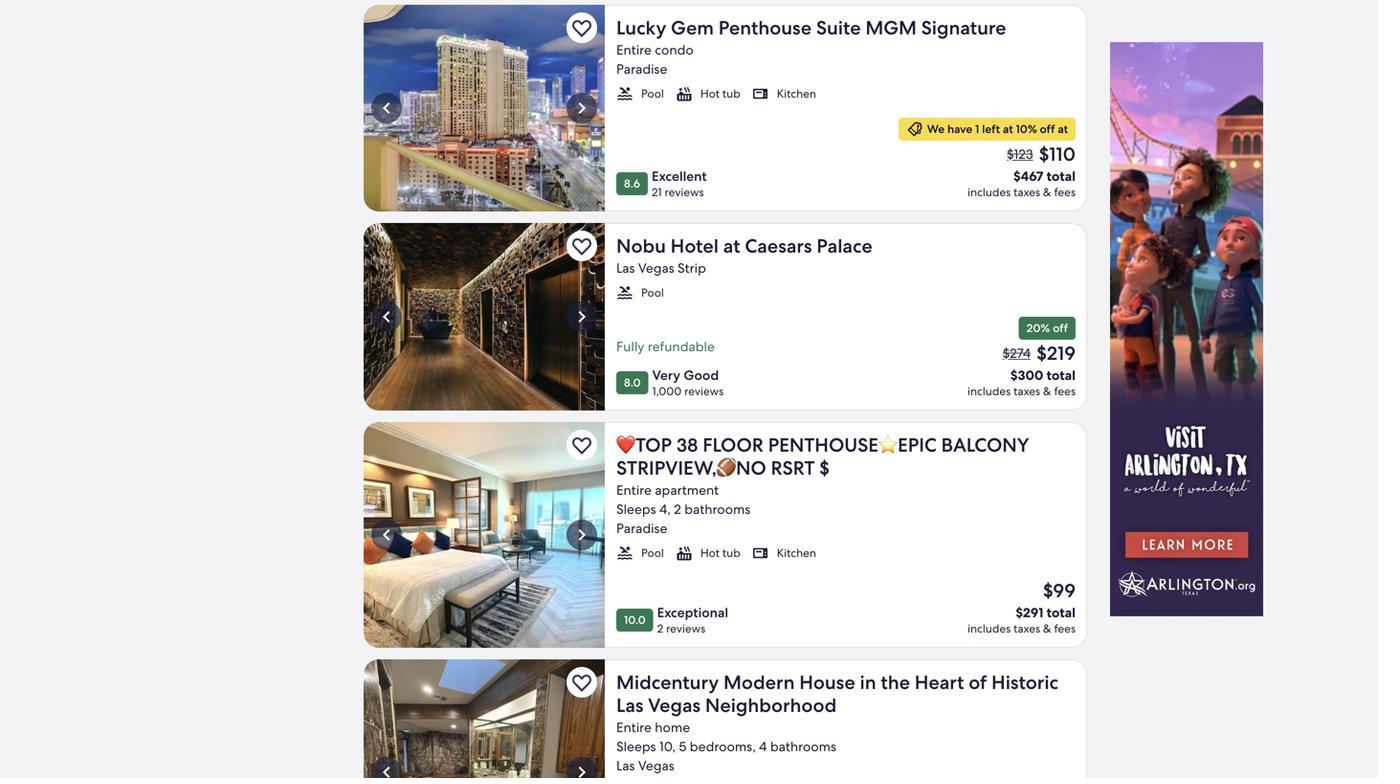 Task type: describe. For each thing, give the bounding box(es) containing it.
las inside nobu hotel at caesars palace las vegas strip
[[616, 259, 635, 277]]

room image
[[364, 422, 605, 648]]

taxes inside 20% off $274 $219 $300 total includes taxes & fees
[[1014, 384, 1041, 399]]

gem
[[671, 15, 714, 40]]

1 tub from the top
[[723, 86, 741, 101]]

show next image for lucky gem penthouse suite mgm signature image
[[570, 97, 593, 120]]

$123
[[1007, 145, 1033, 163]]

total inside 20% off $274 $219 $300 total includes taxes & fees
[[1047, 367, 1076, 384]]

show previous image for lucky gem penthouse suite mgm signature image
[[375, 97, 398, 120]]

mgm
[[866, 15, 917, 40]]

$
[[819, 456, 830, 481]]

Save Nobu Hotel at Caesars Palace to a trip checkbox
[[567, 231, 597, 261]]

❤️top 38 floor penthouse⭐️epic balcony stripview,🏈no rsrt $ entire apartment sleeps 4, 2 bathrooms paradise
[[616, 433, 1030, 537]]

❤️top
[[616, 433, 672, 458]]

1 hot from the top
[[700, 86, 720, 101]]

floor
[[703, 433, 764, 458]]

8.6
[[624, 176, 640, 191]]

entire inside ❤️top 38 floor penthouse⭐️epic balcony stripview,🏈no rsrt $ entire apartment sleeps 4, 2 bathrooms paradise
[[616, 481, 652, 499]]

exceptional 2 reviews
[[657, 604, 728, 636]]

show previous image for nobu hotel at caesars palace image
[[375, 305, 398, 328]]

includes inside $123 $110 $467 total includes taxes & fees
[[968, 185, 1011, 200]]

10,
[[659, 738, 676, 755]]

lucky
[[616, 15, 666, 40]]

$274 button
[[1001, 345, 1033, 362]]

hotel
[[671, 234, 719, 258]]

fully
[[616, 338, 645, 355]]

show previous image for ❤️top 38 floor penthouse⭐️epic balcony stripview,🏈no rsrt $ image
[[375, 524, 398, 547]]

reviews for lucky gem penthouse suite mgm signature
[[665, 185, 704, 200]]

pool for small image below nobu
[[641, 285, 664, 300]]

total inside $99 $291 total includes taxes & fees
[[1047, 604, 1076, 621]]

small image right show next image for lucky gem penthouse suite mgm signature
[[616, 85, 634, 102]]

$110
[[1039, 142, 1076, 167]]

rsrt
[[771, 456, 815, 481]]

Save Lucky Gem Penthouse Suite MGM Signature to a trip checkbox
[[567, 12, 597, 43]]

vegas inside nobu hotel at caesars palace las vegas strip
[[638, 259, 674, 277]]

total inside $123 $110 $467 total includes taxes & fees
[[1047, 168, 1076, 185]]

bathroom image
[[364, 659, 605, 778]]

8.0
[[624, 375, 641, 390]]

balcony view image
[[364, 5, 605, 212]]

$300
[[1011, 367, 1044, 384]]

penthouse⭐️epic
[[768, 433, 937, 458]]

small image down ❤️top 38 floor penthouse⭐️epic balcony stripview,🏈no rsrt $ entire apartment sleeps 4, 2 bathrooms paradise
[[752, 545, 769, 562]]

& inside 20% off $274 $219 $300 total includes taxes & fees
[[1043, 384, 1051, 399]]

historic
[[992, 670, 1059, 695]]

$219
[[1037, 341, 1076, 366]]

$123 button
[[1005, 145, 1035, 163]]

the
[[881, 670, 910, 695]]

2 inside exceptional 2 reviews
[[657, 621, 663, 636]]

1 hot tub from the top
[[700, 86, 741, 101]]

bedrooms,
[[690, 738, 756, 755]]

signature
[[921, 15, 1007, 40]]

$99 $291 total includes taxes & fees
[[968, 578, 1076, 636]]

nobu hotel at caesars palace las vegas strip
[[616, 234, 873, 277]]

caesars
[[745, 234, 812, 258]]

home
[[655, 719, 690, 736]]

in
[[860, 670, 876, 695]]

$123 $110 $467 total includes taxes & fees
[[968, 142, 1076, 200]]

good
[[684, 367, 719, 384]]

2 tub from the top
[[723, 546, 741, 560]]

& inside $123 $110 $467 total includes taxes & fees
[[1043, 185, 1051, 200]]

1 kitchen from the top
[[777, 86, 816, 101]]

left
[[982, 122, 1000, 136]]

sleeps inside ❤️top 38 floor penthouse⭐️epic balcony stripview,🏈no rsrt $ entire apartment sleeps 4, 2 bathrooms paradise
[[616, 501, 656, 518]]

balcony
[[941, 433, 1030, 458]]

house
[[799, 670, 855, 695]]

nobu
[[616, 234, 666, 258]]

we
[[927, 122, 945, 136]]

strip
[[678, 259, 706, 277]]

4,
[[659, 501, 671, 518]]

suite
[[816, 15, 861, 40]]

fees inside $123 $110 $467 total includes taxes & fees
[[1054, 185, 1076, 200]]

20% off $274 $219 $300 total includes taxes & fees
[[968, 321, 1076, 399]]

we have 1 left at 10% off at
[[927, 122, 1068, 136]]

show next image for midcentury modern house in the heart of historic las vegas neighborhood image
[[570, 761, 593, 778]]

very good 1,000 reviews
[[652, 367, 724, 399]]

apartment
[[655, 481, 719, 499]]

midcentury modern house in the heart of historic las vegas neighborhood entire home sleeps 10, 5 bedrooms, 4 bathrooms las vegas
[[616, 670, 1059, 774]]

small image right show next image for ❤️top 38 floor penthouse⭐️epic balcony stripview,🏈no rsrt $
[[616, 545, 634, 562]]

neighborhood
[[705, 693, 837, 718]]

3 las from the top
[[616, 757, 635, 774]]

show next image for nobu hotel at caesars palace image
[[570, 305, 593, 328]]

5
[[679, 738, 687, 755]]

Save ❤️TOP 38 FLOOR PENTHOUSE⭐️EPIC BALCONY STRIPVIEW,🏈NO RSRT $ to a trip checkbox
[[567, 430, 597, 460]]

sleeps inside midcentury modern house in the heart of historic las vegas neighborhood entire home sleeps 10, 5 bedrooms, 4 bathrooms las vegas
[[616, 738, 656, 755]]

10.0
[[624, 613, 646, 627]]

pool for small image on the right of show next image for lucky gem penthouse suite mgm signature
[[641, 86, 664, 101]]

fully refundable
[[616, 338, 715, 355]]

off inside 20% off $274 $219 $300 total includes taxes & fees
[[1053, 321, 1068, 335]]

Save Midcentury Modern House in the Heart of Historic Las Vegas Neighborhood  to a trip checkbox
[[567, 667, 597, 698]]

bathrooms inside ❤️top 38 floor penthouse⭐️epic balcony stripview,🏈no rsrt $ entire apartment sleeps 4, 2 bathrooms paradise
[[685, 501, 751, 518]]



Task type: vqa. For each thing, say whether or not it's contained in the screenshot.
Bathroom image
yes



Task type: locate. For each thing, give the bounding box(es) containing it.
very
[[652, 367, 681, 384]]

small image down penthouse
[[752, 85, 769, 102]]

las right show next image for midcentury modern house in the heart of historic las vegas neighborhood
[[616, 757, 635, 774]]

2 vertical spatial fees
[[1054, 621, 1076, 636]]

at right hotel in the top of the page
[[723, 234, 740, 258]]

exceptional
[[657, 604, 728, 621]]

20%
[[1027, 321, 1050, 335]]

3 total from the top
[[1047, 604, 1076, 621]]

have
[[948, 122, 973, 136]]

2 right 4,
[[674, 501, 681, 518]]

2 vertical spatial vegas
[[638, 757, 674, 774]]

0 vertical spatial las
[[616, 259, 635, 277]]

entire inside midcentury modern house in the heart of historic las vegas neighborhood entire home sleeps 10, 5 bedrooms, 4 bathrooms las vegas
[[616, 719, 652, 736]]

fees inside 20% off $274 $219 $300 total includes taxes & fees
[[1054, 384, 1076, 399]]

at
[[1003, 122, 1013, 136], [1058, 122, 1068, 136], [723, 234, 740, 258]]

vegas
[[638, 259, 674, 277], [648, 693, 701, 718], [638, 757, 674, 774]]

tub up exceptional
[[723, 546, 741, 560]]

1 includes from the top
[[968, 185, 1011, 200]]

0 vertical spatial tub
[[723, 86, 741, 101]]

at right left
[[1003, 122, 1013, 136]]

1 vertical spatial &
[[1043, 384, 1051, 399]]

penthouse
[[719, 15, 812, 40]]

taxes down $274
[[1014, 384, 1041, 399]]

las
[[616, 259, 635, 277], [616, 693, 644, 718], [616, 757, 635, 774]]

excellent
[[652, 168, 707, 185]]

fees down $110
[[1054, 185, 1076, 200]]

hot down gem
[[700, 86, 720, 101]]

& inside $99 $291 total includes taxes & fees
[[1043, 621, 1051, 636]]

1 vertical spatial reviews
[[685, 384, 724, 399]]

includes inside $99 $291 total includes taxes & fees
[[968, 621, 1011, 636]]

1 vertical spatial includes
[[968, 384, 1011, 399]]

0 vertical spatial hot
[[700, 86, 720, 101]]

entire inside lucky gem penthouse suite mgm signature entire condo paradise
[[616, 41, 652, 58]]

10%
[[1016, 122, 1037, 136]]

pool for small image right of show next image for ❤️top 38 floor penthouse⭐️epic balcony stripview,🏈no rsrt $
[[641, 546, 664, 560]]

1 paradise from the top
[[616, 60, 668, 78]]

bathrooms down apartment
[[685, 501, 751, 518]]

entire
[[616, 41, 652, 58], [616, 481, 652, 499], [616, 719, 652, 736]]

0 horizontal spatial small image
[[676, 85, 693, 102]]

2 vertical spatial total
[[1047, 604, 1076, 621]]

small image for we have 1 left at 10% off at
[[906, 121, 923, 138]]

small image for kitchen
[[752, 85, 769, 102]]

2 right the 10.0 at the left bottom of page
[[657, 621, 663, 636]]

hot tub
[[700, 86, 741, 101], [700, 546, 741, 560]]

fees inside $99 $291 total includes taxes & fees
[[1054, 621, 1076, 636]]

small image left we
[[906, 121, 923, 138]]

entire left home
[[616, 719, 652, 736]]

& down $219
[[1043, 384, 1051, 399]]

vegas down 10,
[[638, 757, 674, 774]]

0 vertical spatial includes
[[968, 185, 1011, 200]]

2 pool from the top
[[641, 285, 664, 300]]

1
[[975, 122, 980, 136]]

0 vertical spatial bathrooms
[[685, 501, 751, 518]]

palace
[[817, 234, 873, 258]]

vegas down nobu
[[638, 259, 674, 277]]

1 horizontal spatial small image
[[752, 85, 769, 102]]

0 vertical spatial hot tub
[[700, 86, 741, 101]]

2 total from the top
[[1047, 367, 1076, 384]]

lucky gem penthouse suite mgm signature entire condo paradise
[[616, 15, 1007, 78]]

1 fees from the top
[[1054, 185, 1076, 200]]

reviews right the '21' on the left top of the page
[[665, 185, 704, 200]]

of
[[969, 670, 987, 695]]

1 vertical spatial entire
[[616, 481, 652, 499]]

3 includes from the top
[[968, 621, 1011, 636]]

kitchen
[[777, 86, 816, 101], [777, 546, 816, 560]]

2 includes from the top
[[968, 384, 1011, 399]]

0 vertical spatial sleeps
[[616, 501, 656, 518]]

includes down the $274 button
[[968, 384, 1011, 399]]

off
[[1040, 122, 1055, 136], [1053, 321, 1068, 335]]

small image
[[676, 85, 693, 102], [752, 85, 769, 102], [906, 121, 923, 138]]

taxes inside $99 $291 total includes taxes & fees
[[1014, 621, 1041, 636]]

2
[[674, 501, 681, 518], [657, 621, 663, 636]]

1 entire from the top
[[616, 41, 652, 58]]

modern
[[724, 670, 795, 695]]

2 paradise from the top
[[616, 520, 668, 537]]

1 vertical spatial kitchen
[[777, 546, 816, 560]]

bathrooms right 4 on the bottom right
[[770, 738, 836, 755]]

las right save midcentury modern house in the heart of historic las vegas neighborhood  to a trip option
[[616, 693, 644, 718]]

pool down nobu
[[641, 285, 664, 300]]

includes left $291
[[968, 621, 1011, 636]]

reviews inside exceptional 2 reviews
[[666, 621, 706, 636]]

2 & from the top
[[1043, 384, 1051, 399]]

show next image for ❤️top 38 floor penthouse⭐️epic balcony stripview,🏈no rsrt $ image
[[570, 524, 593, 547]]

3 taxes from the top
[[1014, 621, 1041, 636]]

off right 20%
[[1053, 321, 1068, 335]]

1 taxes from the top
[[1014, 185, 1041, 200]]

2 vertical spatial las
[[616, 757, 635, 774]]

at up $110
[[1058, 122, 1068, 136]]

hot tub down gem
[[700, 86, 741, 101]]

0 vertical spatial fees
[[1054, 185, 1076, 200]]

sleeps left 4,
[[616, 501, 656, 518]]

1 vertical spatial off
[[1053, 321, 1068, 335]]

sleeps
[[616, 501, 656, 518], [616, 738, 656, 755]]

1 & from the top
[[1043, 185, 1051, 200]]

0 vertical spatial kitchen
[[777, 86, 816, 101]]

refundable
[[648, 338, 715, 355]]

pool down 4,
[[641, 546, 664, 560]]

total down $219
[[1047, 367, 1076, 384]]

total
[[1047, 168, 1076, 185], [1047, 367, 1076, 384], [1047, 604, 1076, 621]]

1 vertical spatial tub
[[723, 546, 741, 560]]

1 vertical spatial fees
[[1054, 384, 1076, 399]]

1 vertical spatial paradise
[[616, 520, 668, 537]]

interior entrance image
[[364, 223, 605, 411]]

off right '10%'
[[1040, 122, 1055, 136]]

0 vertical spatial &
[[1043, 185, 1051, 200]]

$99
[[1043, 578, 1076, 603]]

reviews for ❤️top 38 floor penthouse⭐️epic balcony stripview,🏈no rsrt $
[[666, 621, 706, 636]]

$274
[[1003, 345, 1031, 362]]

2 vertical spatial &
[[1043, 621, 1051, 636]]

taxes
[[1014, 185, 1041, 200], [1014, 384, 1041, 399], [1014, 621, 1041, 636]]

1 total from the top
[[1047, 168, 1076, 185]]

fees down $219
[[1054, 384, 1076, 399]]

hot
[[700, 86, 720, 101], [700, 546, 720, 560]]

0 vertical spatial off
[[1040, 122, 1055, 136]]

2 taxes from the top
[[1014, 384, 1041, 399]]

$291
[[1016, 604, 1044, 621]]

reviews
[[665, 185, 704, 200], [685, 384, 724, 399], [666, 621, 706, 636]]

hot tub up exceptional
[[700, 546, 741, 560]]

0 vertical spatial total
[[1047, 168, 1076, 185]]

small image
[[616, 85, 634, 102], [616, 284, 634, 302], [616, 545, 634, 562], [676, 545, 693, 562], [752, 545, 769, 562]]

1 vertical spatial 2
[[657, 621, 663, 636]]

1 vertical spatial hot
[[700, 546, 720, 560]]

0 vertical spatial pool
[[641, 86, 664, 101]]

paradise
[[616, 60, 668, 78], [616, 520, 668, 537]]

0 vertical spatial entire
[[616, 41, 652, 58]]

2 entire from the top
[[616, 481, 652, 499]]

1,000
[[652, 384, 682, 399]]

fees
[[1054, 185, 1076, 200], [1054, 384, 1076, 399], [1054, 621, 1076, 636]]

0 horizontal spatial bathrooms
[[685, 501, 751, 518]]

small image down nobu
[[616, 284, 634, 302]]

0 vertical spatial reviews
[[665, 185, 704, 200]]

taxes down $123
[[1014, 185, 1041, 200]]

vegas up home
[[648, 693, 701, 718]]

1 vertical spatial las
[[616, 693, 644, 718]]

small image for hot tub
[[676, 85, 693, 102]]

38
[[677, 433, 698, 458]]

1 vertical spatial bathrooms
[[770, 738, 836, 755]]

condo
[[655, 41, 694, 58]]

2 kitchen from the top
[[777, 546, 816, 560]]

2 vertical spatial taxes
[[1014, 621, 1041, 636]]

1 vertical spatial total
[[1047, 367, 1076, 384]]

reviews inside excellent 21 reviews
[[665, 185, 704, 200]]

1 vertical spatial sleeps
[[616, 738, 656, 755]]

0 vertical spatial paradise
[[616, 60, 668, 78]]

2 horizontal spatial small image
[[906, 121, 923, 138]]

includes
[[968, 185, 1011, 200], [968, 384, 1011, 399], [968, 621, 1011, 636]]

1 las from the top
[[616, 259, 635, 277]]

4
[[759, 738, 767, 755]]

& down $99
[[1043, 621, 1051, 636]]

small image up exceptional
[[676, 545, 693, 562]]

1 vertical spatial vegas
[[648, 693, 701, 718]]

2 horizontal spatial at
[[1058, 122, 1068, 136]]

1 horizontal spatial at
[[1003, 122, 1013, 136]]

2 fees from the top
[[1054, 384, 1076, 399]]

0 vertical spatial 2
[[674, 501, 681, 518]]

bathrooms inside midcentury modern house in the heart of historic las vegas neighborhood entire home sleeps 10, 5 bedrooms, 4 bathrooms las vegas
[[770, 738, 836, 755]]

2 vertical spatial entire
[[616, 719, 652, 736]]

2 inside ❤️top 38 floor penthouse⭐️epic balcony stripview,🏈no rsrt $ entire apartment sleeps 4, 2 bathrooms paradise
[[674, 501, 681, 518]]

3 & from the top
[[1043, 621, 1051, 636]]

1 vertical spatial pool
[[641, 285, 664, 300]]

2 hot tub from the top
[[700, 546, 741, 560]]

taxes inside $123 $110 $467 total includes taxes & fees
[[1014, 185, 1041, 200]]

taxes up historic
[[1014, 621, 1041, 636]]

fees down $99
[[1054, 621, 1076, 636]]

stripview,🏈no
[[616, 456, 766, 481]]

0 vertical spatial vegas
[[638, 259, 674, 277]]

0 horizontal spatial at
[[723, 234, 740, 258]]

21
[[652, 185, 662, 200]]

0 vertical spatial taxes
[[1014, 185, 1041, 200]]

reviews inside "very good 1,000 reviews"
[[685, 384, 724, 399]]

1 vertical spatial hot tub
[[700, 546, 741, 560]]

0 horizontal spatial 2
[[657, 621, 663, 636]]

2 sleeps from the top
[[616, 738, 656, 755]]

includes left $467
[[968, 185, 1011, 200]]

entire down "lucky"
[[616, 41, 652, 58]]

paradise inside ❤️top 38 floor penthouse⭐️epic balcony stripview,🏈no rsrt $ entire apartment sleeps 4, 2 bathrooms paradise
[[616, 520, 668, 537]]

includes inside 20% off $274 $219 $300 total includes taxes & fees
[[968, 384, 1011, 399]]

total down $110
[[1047, 168, 1076, 185]]

show previous image for midcentury modern house in the heart of historic las vegas neighborhood image
[[375, 761, 398, 778]]

bathrooms
[[685, 501, 751, 518], [770, 738, 836, 755]]

at inside nobu hotel at caesars palace las vegas strip
[[723, 234, 740, 258]]

3 entire from the top
[[616, 719, 652, 736]]

3 pool from the top
[[641, 546, 664, 560]]

hot up exceptional
[[700, 546, 720, 560]]

3 fees from the top
[[1054, 621, 1076, 636]]

1 sleeps from the top
[[616, 501, 656, 518]]

reviews right the 10.0 at the left bottom of page
[[666, 621, 706, 636]]

excellent 21 reviews
[[652, 168, 707, 200]]

2 vertical spatial includes
[[968, 621, 1011, 636]]

$467
[[1013, 168, 1044, 185]]

reviews right 1,000
[[685, 384, 724, 399]]

kitchen down ❤️top 38 floor penthouse⭐️epic balcony stripview,🏈no rsrt $ entire apartment sleeps 4, 2 bathrooms paradise
[[777, 546, 816, 560]]

total down $99
[[1047, 604, 1076, 621]]

small image down condo
[[676, 85, 693, 102]]

1 horizontal spatial bathrooms
[[770, 738, 836, 755]]

1 vertical spatial taxes
[[1014, 384, 1041, 399]]

paradise down condo
[[616, 60, 668, 78]]

1 pool from the top
[[641, 86, 664, 101]]

2 hot from the top
[[700, 546, 720, 560]]

las down nobu
[[616, 259, 635, 277]]

2 las from the top
[[616, 693, 644, 718]]

2 vertical spatial pool
[[641, 546, 664, 560]]

1 horizontal spatial 2
[[674, 501, 681, 518]]

midcentury
[[616, 670, 719, 695]]

heart
[[915, 670, 964, 695]]

2 vertical spatial reviews
[[666, 621, 706, 636]]

entire down ❤️top in the bottom of the page
[[616, 481, 652, 499]]

pool down condo
[[641, 86, 664, 101]]

paradise inside lucky gem penthouse suite mgm signature entire condo paradise
[[616, 60, 668, 78]]

tub
[[723, 86, 741, 101], [723, 546, 741, 560]]

&
[[1043, 185, 1051, 200], [1043, 384, 1051, 399], [1043, 621, 1051, 636]]

tub down penthouse
[[723, 86, 741, 101]]

& down $110
[[1043, 185, 1051, 200]]

pool
[[641, 86, 664, 101], [641, 285, 664, 300], [641, 546, 664, 560]]

paradise down 4,
[[616, 520, 668, 537]]

kitchen down lucky gem penthouse suite mgm signature entire condo paradise
[[777, 86, 816, 101]]

sleeps left 10,
[[616, 738, 656, 755]]



